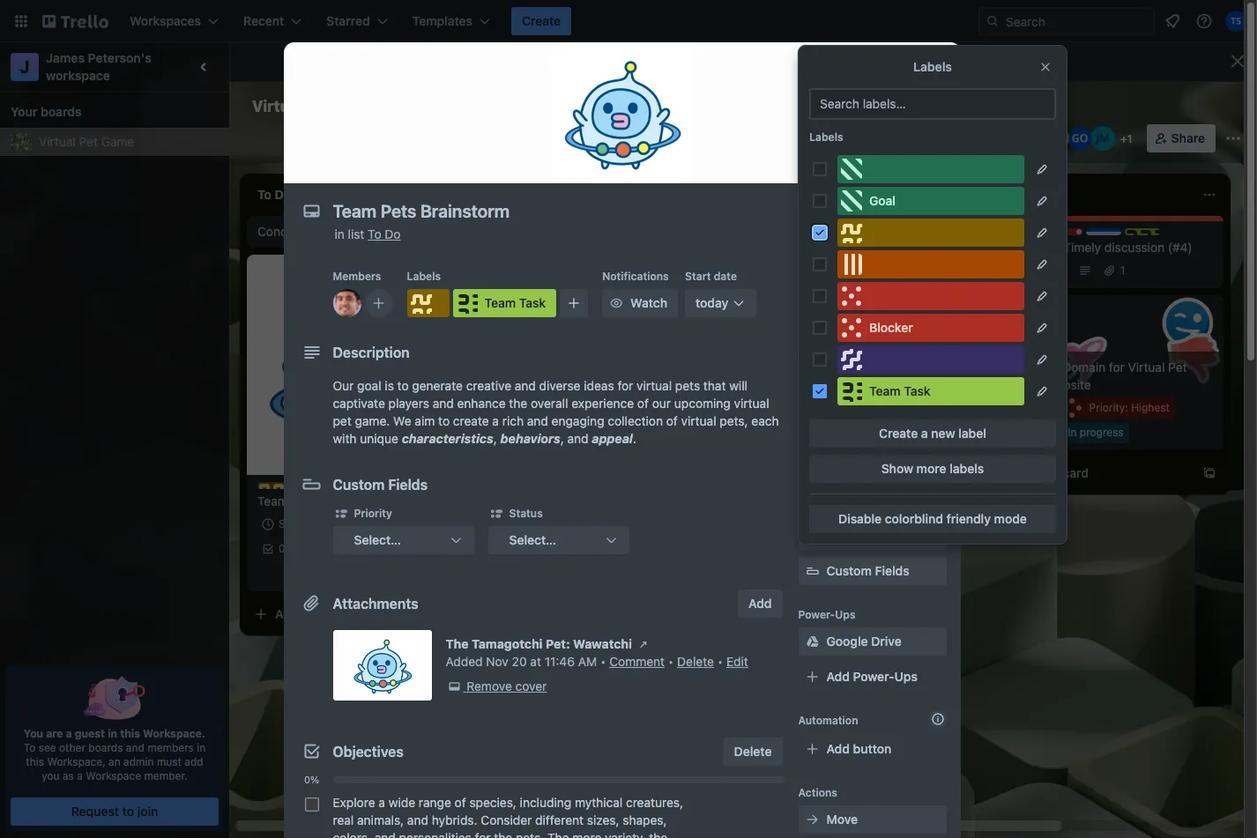 Task type: vqa. For each thing, say whether or not it's contained in the screenshot.
Link
no



Task type: locate. For each thing, give the bounding box(es) containing it.
color: yellow, title: none image
[[837, 219, 1024, 247], [407, 289, 449, 317], [257, 482, 293, 489]]

of up hybrids.
[[455, 795, 466, 810]]

blocker for fyi
[[1065, 228, 1103, 242]]

variety,
[[605, 830, 646, 838]]

sm image inside the join link
[[804, 287, 821, 305]]

members up add members to card image
[[333, 270, 381, 283]]

1 vertical spatial custom fields
[[826, 563, 909, 578]]

and down engaging
[[567, 431, 589, 446]]

create up show
[[879, 426, 918, 441]]

sm image for location
[[804, 527, 821, 545]]

experience
[[571, 396, 634, 411]]

color: green, title: "goal" element down color: green, title: none image
[[837, 187, 1024, 215]]

priority for priority : highest
[[1089, 401, 1125, 414]]

0 horizontal spatial create
[[522, 13, 561, 28]]

blocker fyi
[[1065, 228, 1120, 242]]

add button
[[738, 590, 782, 618]]

0 vertical spatial the
[[509, 396, 527, 411]]

characteristics , behaviors , and appeal .
[[402, 431, 636, 446]]

0 vertical spatial task
[[519, 295, 546, 310]]

james peterson's workspace
[[46, 50, 155, 83]]

goal down cover link
[[869, 193, 896, 208]]

members
[[333, 270, 381, 283], [826, 352, 881, 367]]

of inside explore a wide range of species, including mythical creatures, real animals, and hybrids. consider different sizes, shapes, colors, and personalities for the pets. the more variety, t
[[455, 795, 466, 810]]

goal for color: green, title: "goal" element to the top
[[869, 193, 896, 208]]

is inside our goal is to generate creative and diverse ideas for virtual pets that will captivate players and enhance the overall experience of our upcoming virtual pet game. we aim to create a rich and engaging collection of virtual pets, each with unique
[[385, 378, 394, 393]]

to down you at the bottom left of the page
[[24, 741, 36, 755]]

as
[[63, 770, 74, 783]]

sm image inside location "link"
[[804, 527, 821, 545]]

dates button
[[798, 451, 946, 480]]

your boards with 1 items element
[[11, 101, 210, 123]]

blocker down the join link
[[869, 320, 913, 335]]

pet:
[[546, 636, 570, 651]]

1 horizontal spatial goal
[[1026, 228, 1049, 242]]

custom fields button
[[798, 562, 946, 580]]

for right ideas
[[617, 378, 633, 393]]

shapes,
[[623, 813, 667, 828]]

1 horizontal spatial 1
[[1120, 264, 1125, 277]]

2 horizontal spatial blocker
[[1065, 228, 1103, 242]]

0 horizontal spatial custom fields
[[333, 477, 428, 493]]

creative
[[466, 378, 511, 393]]

custom fields up brainstorm
[[333, 477, 428, 493]]

custom inside custom fields button
[[826, 563, 872, 578]]

1 down the team pets brainstorm link
[[411, 517, 416, 531]]

0 vertical spatial ups
[[835, 608, 856, 622]]

search image
[[986, 14, 1000, 28]]

blocker up nov 30 checkbox at the right of page
[[1009, 240, 1051, 255]]

1 horizontal spatial custom fields
[[826, 563, 909, 578]]

0 horizontal spatial power-
[[798, 608, 835, 622]]

task down color: purple, title: none image
[[904, 383, 931, 398]]

to down join
[[822, 326, 832, 339]]

today
[[696, 295, 728, 310]]

a left new
[[921, 426, 928, 441]]

0 vertical spatial power-
[[798, 608, 835, 622]]

0 horizontal spatial pets
[[291, 494, 316, 509]]

open information menu image
[[1195, 12, 1213, 30]]

virtual pet game inside text field
[[252, 97, 379, 115]]

add up "suggested"
[[776, 231, 799, 246]]

add a card button up "suggested"
[[748, 225, 945, 253]]

game inside text field
[[335, 97, 379, 115]]

fyi
[[1104, 228, 1120, 242]]

labels up checklist
[[826, 387, 865, 402]]

1 horizontal spatial delete
[[734, 744, 772, 759]]

0 vertical spatial at
[[876, 54, 888, 69]]

0 horizontal spatial james peterson (jamespeterson93) image
[[333, 289, 361, 317]]

labels down timeline link
[[809, 130, 843, 144]]

actions
[[798, 786, 837, 800]]

1 vertical spatial ups
[[894, 669, 918, 684]]

add a card down in
[[1026, 465, 1089, 480]]

labels down conceptualize pets link
[[407, 270, 441, 283]]

for down consider
[[475, 830, 491, 838]]

0 vertical spatial virtual
[[252, 97, 303, 115]]

add a card up "suggested"
[[776, 231, 838, 246]]

add a card button down progress
[[998, 459, 1195, 488]]

, down engaging
[[560, 431, 564, 446]]

ups
[[835, 608, 856, 622], [894, 669, 918, 684]]

1 horizontal spatial add a card
[[776, 231, 838, 246]]

a right are at the left bottom
[[66, 727, 72, 741]]

virtual inside securing domain for virtual pet game website
[[1128, 360, 1165, 375]]

a down status : in progress
[[1053, 465, 1060, 480]]

nov left 30
[[1030, 264, 1049, 277]]

show menu image
[[1224, 130, 1242, 147]]

appeal
[[592, 431, 633, 446]]

add a card button down 2
[[247, 600, 444, 629]]

behaviors
[[500, 431, 560, 446]]

2 horizontal spatial add a card
[[1026, 465, 1089, 480]]

2 vertical spatial 1
[[411, 517, 416, 531]]

the up "rich"
[[509, 396, 527, 411]]

select…
[[354, 532, 401, 547], [509, 532, 556, 547]]

create inside button
[[879, 426, 918, 441]]

in
[[1068, 426, 1077, 439]]

0 horizontal spatial color: yellow, title: none image
[[257, 482, 293, 489]]

here
[[1022, 54, 1047, 69]]

sm image inside checklist link
[[804, 421, 821, 439]]

sm image inside members "link"
[[804, 351, 821, 368]]

color: yellow, title: none image right add members to card image
[[407, 289, 449, 317]]

in right guest
[[108, 727, 117, 741]]

1 horizontal spatial status
[[1030, 426, 1062, 439]]

to
[[368, 227, 381, 242], [24, 741, 36, 755]]

and
[[515, 378, 536, 393], [433, 396, 454, 411], [527, 413, 548, 428], [567, 431, 589, 446], [126, 741, 144, 755], [407, 813, 428, 828], [375, 830, 396, 838]]

goal inside color: green, title: "goal" element
[[869, 193, 896, 208]]

status left in
[[1030, 426, 1062, 439]]

Explore a wide range of species, including mythical creatures, real animals, and hybrids. Consider different sizes, shapes, colors, and personalities for the pets. The more variety, the better! checkbox
[[305, 798, 319, 812]]

started:
[[279, 517, 319, 531]]

0 vertical spatial members
[[333, 270, 381, 283]]

add down "0 / 2"
[[275, 607, 298, 622]]

personalities
[[399, 830, 471, 838]]

more left here
[[990, 54, 1019, 69]]

labels
[[913, 59, 952, 74], [809, 130, 843, 144], [407, 270, 441, 283], [826, 387, 865, 402]]

members inside "link"
[[826, 352, 881, 367]]

progress
[[1080, 426, 1124, 439]]

pet inside 'virtual pet game' link
[[79, 134, 98, 149]]

2 vertical spatial for
[[475, 830, 491, 838]]

, left behaviors
[[493, 431, 497, 446]]

with
[[333, 431, 357, 446]]

1 horizontal spatial blocker
[[1009, 240, 1051, 255]]

1 horizontal spatial create
[[879, 426, 918, 441]]

custom fields inside button
[[826, 563, 909, 578]]

show
[[881, 461, 913, 476]]

status down behaviors
[[509, 507, 543, 520]]

1 vertical spatial this
[[26, 755, 44, 769]]

1 select… from the left
[[354, 532, 401, 547]]

0 horizontal spatial select…
[[354, 532, 401, 547]]

virtual down upcoming
[[681, 413, 716, 428]]

at left any
[[876, 54, 888, 69]]

checklist link
[[798, 416, 946, 444]]

sm image for this board is set to public. board admins can change its visibility setting at any time.
[[411, 54, 435, 71]]

color: red, title: "blocker" element
[[1047, 228, 1103, 242], [837, 314, 1024, 342]]

2 vertical spatial add a card
[[275, 607, 338, 622]]

2 , from the left
[[560, 431, 564, 446]]

virtual down will
[[734, 396, 769, 411]]

sm image inside labels 'link'
[[804, 386, 821, 404]]

aim
[[415, 413, 435, 428]]

of
[[637, 396, 649, 411], [666, 413, 678, 428], [455, 795, 466, 810]]

tara schultz (taraschultz7) image
[[1225, 11, 1247, 32], [999, 126, 1023, 151]]

virtual up our
[[637, 378, 672, 393]]

and inside you are a guest in this workspace. to see other boards and members in this workspace, an admin must add you as a workspace member.
[[126, 741, 144, 755]]

and up overall
[[515, 378, 536, 393]]

1 for brainstorm
[[411, 517, 416, 531]]

member.
[[144, 770, 188, 783]]

and up admin
[[126, 741, 144, 755]]

Search labels… text field
[[809, 88, 1056, 120]]

the tamagotchi pet: wawatchi
[[446, 636, 632, 651]]

in left the list
[[335, 227, 345, 242]]

0 horizontal spatial :
[[1062, 426, 1065, 439]]

to up characteristics
[[438, 413, 450, 428]]

0 vertical spatial delete link
[[677, 654, 714, 669]]

for
[[1109, 360, 1125, 375], [617, 378, 633, 393], [475, 830, 491, 838]]

1 vertical spatial power-
[[853, 669, 894, 684]]

1 horizontal spatial the
[[547, 830, 569, 838]]

1 vertical spatial task
[[904, 383, 931, 398]]

2 horizontal spatial team task
[[869, 383, 931, 398]]

0 vertical spatial custom fields
[[333, 477, 428, 493]]

fields
[[388, 477, 428, 493], [875, 563, 909, 578]]

1 horizontal spatial ups
[[894, 669, 918, 684]]

2 horizontal spatial add a card button
[[998, 459, 1195, 488]]

color: bold lime, title: "team task" element up the started: nov 27
[[296, 482, 368, 495]]

1 vertical spatial color: yellow, title: none image
[[407, 289, 449, 317]]

tara schultz (taraschultz7) image left 'ben nelson (bennelson96)' image
[[999, 126, 1023, 151]]

priority for priority
[[354, 507, 392, 520]]

1 horizontal spatial for
[[617, 378, 633, 393]]

upcoming
[[674, 396, 731, 411]]

status
[[1030, 426, 1062, 439], [509, 507, 543, 520]]

1 horizontal spatial james peterson (jamespeterson93) image
[[444, 563, 465, 584]]

boards
[[41, 104, 82, 119], [88, 741, 123, 755]]

1 vertical spatial of
[[666, 413, 678, 428]]

11:46
[[545, 654, 575, 669]]

a inside explore a wide range of species, including mythical creatures, real animals, and hybrids. consider different sizes, shapes, colors, and personalities for the pets. the more variety, t
[[379, 795, 385, 810]]

for inside explore a wide range of species, including mythical creatures, real animals, and hybrids. consider different sizes, shapes, colors, and personalities for the pets. the more variety, t
[[475, 830, 491, 838]]

the down consider
[[494, 830, 512, 838]]

remove cover
[[467, 679, 547, 694]]

is right goal on the top
[[385, 378, 394, 393]]

nov left 27
[[322, 517, 341, 531]]

color: bold lime, title: "team task" element
[[453, 289, 556, 317], [837, 377, 1024, 406], [296, 482, 368, 495]]

sm image inside watch button
[[608, 294, 625, 312]]

1 horizontal spatial select…
[[509, 532, 556, 547]]

custom up brainstorm
[[333, 477, 385, 493]]

2 vertical spatial of
[[455, 795, 466, 810]]

nov
[[1030, 264, 1049, 277], [322, 517, 341, 531], [486, 654, 509, 669]]

added nov 20 at 11:46 am
[[446, 654, 597, 669]]

1 horizontal spatial at
[[876, 54, 888, 69]]

None text field
[[324, 196, 906, 227]]

diverse
[[539, 378, 581, 393]]

the up added
[[446, 636, 469, 651]]

blocker left the fyi
[[1065, 228, 1103, 242]]

add
[[184, 755, 203, 769]]

the inside explore a wide range of species, including mythical creatures, real animals, and hybrids. consider different sizes, shapes, colors, and personalities for the pets. the more variety, t
[[494, 830, 512, 838]]

1 vertical spatial james peterson (jamespeterson93) image
[[444, 563, 465, 584]]

2 horizontal spatial task
[[904, 383, 931, 398]]

pets
[[675, 378, 700, 393]]

nov inside checkbox
[[1030, 264, 1049, 277]]

1 horizontal spatial pet
[[306, 97, 332, 115]]

1 horizontal spatial members
[[826, 352, 881, 367]]

species,
[[469, 795, 517, 810]]

0 vertical spatial boards
[[41, 104, 82, 119]]

2 vertical spatial game
[[1009, 377, 1042, 392]]

0 horizontal spatial color: red, title: "blocker" element
[[837, 314, 1024, 342]]

color: yellow, title: none image up started:
[[257, 482, 293, 489]]

in up 'add'
[[197, 741, 206, 755]]

wawatchi
[[573, 636, 632, 651]]

pets left to do link
[[342, 224, 367, 239]]

0 horizontal spatial ups
[[835, 608, 856, 622]]

1 vertical spatial the
[[494, 830, 512, 838]]

1 vertical spatial add a card
[[1026, 465, 1089, 480]]

primary element
[[0, 0, 1257, 42]]

1 vertical spatial status
[[509, 507, 543, 520]]

this up admin
[[120, 727, 140, 741]]

james peterson (jamespeterson93) image
[[1021, 126, 1046, 151]]

is for set
[[503, 54, 513, 69]]

the inside explore a wide range of species, including mythical creatures, real animals, and hybrids. consider different sizes, shapes, colors, and personalities for the pets. the more variety, t
[[547, 830, 569, 838]]

boards inside your boards with 1 items element
[[41, 104, 82, 119]]

create from template… image
[[952, 232, 966, 246], [1202, 466, 1217, 480]]

sizes,
[[587, 813, 619, 828]]

0 horizontal spatial add a card button
[[247, 600, 444, 629]]

power- inside add power-ups link
[[853, 669, 894, 684]]

ben nelson (bennelson96) image
[[1044, 126, 1069, 151]]

tara schultz (taraschultz7) image right open information menu icon
[[1225, 11, 1247, 32]]

color: green, title: "goal" element left -
[[1009, 228, 1049, 242]]

and up personalities
[[407, 813, 428, 828]]

0 vertical spatial priority
[[1089, 401, 1125, 414]]

mythical
[[575, 795, 623, 810]]

setting
[[830, 54, 873, 69]]

add a card button for the top create from template… image
[[748, 225, 945, 253]]

j
[[20, 56, 30, 77]]

1 horizontal spatial is
[[503, 54, 513, 69]]

jeremy miller (jeremymiller198) image
[[1090, 126, 1115, 151]]

Search field
[[1000, 8, 1154, 34]]

1 vertical spatial to
[[24, 741, 36, 755]]

sm image for members
[[804, 351, 821, 368]]

status for status : in progress
[[1030, 426, 1062, 439]]

a left "rich"
[[492, 413, 499, 428]]

fields down unique
[[388, 477, 428, 493]]

boards up an
[[88, 741, 123, 755]]

1 vertical spatial virtual pet game
[[39, 134, 134, 149]]

do
[[385, 227, 401, 242]]

: left in
[[1062, 426, 1065, 439]]

boards right your
[[41, 104, 82, 119]]

the down different
[[547, 830, 569, 838]]

consider
[[481, 813, 532, 828]]

0 horizontal spatial for
[[475, 830, 491, 838]]

create inside button
[[522, 13, 561, 28]]

1 for timely
[[1120, 264, 1125, 277]]

create a new label
[[879, 426, 986, 441]]

blocker - timely discussion (#4) link
[[1009, 239, 1213, 257]]

add power-ups link
[[798, 663, 946, 691]]

website
[[1045, 377, 1091, 392]]

1 vertical spatial pet
[[79, 134, 98, 149]]

color: yellow, title: none image up color: orange, title: none image
[[837, 219, 1024, 247]]

1 vertical spatial nov
[[322, 517, 341, 531]]

and down generate
[[433, 396, 454, 411]]

1 vertical spatial create
[[879, 426, 918, 441]]

add button button
[[798, 735, 946, 763]]

2 vertical spatial team task
[[314, 482, 368, 495]]

a left attachments
[[302, 607, 308, 622]]

add to card
[[798, 326, 858, 339]]

custom down location
[[826, 563, 872, 578]]

sm image
[[885, 150, 903, 167], [804, 386, 821, 404], [449, 532, 463, 549], [604, 532, 618, 549], [804, 633, 821, 651], [804, 811, 821, 829]]

1 horizontal spatial tara schultz (taraschultz7) image
[[1225, 11, 1247, 32]]

time.
[[916, 54, 947, 69]]

1 horizontal spatial virtual
[[252, 97, 303, 115]]

color: bold lime, title: "team task" element down color: purple, title: none image
[[837, 377, 1024, 406]]

2 vertical spatial nov
[[486, 654, 509, 669]]

securing
[[1009, 360, 1059, 375]]

1 horizontal spatial fields
[[875, 563, 909, 578]]

1 horizontal spatial virtual pet game
[[252, 97, 379, 115]]

select… for priority
[[354, 532, 401, 547]]

2 select… from the left
[[509, 532, 556, 547]]

labels right any
[[913, 59, 952, 74]]

james peterson (jamespeterson93) image
[[333, 289, 361, 317], [444, 563, 465, 584]]

that
[[703, 378, 726, 393]]

enhance
[[457, 396, 506, 411]]

ups up google
[[835, 608, 856, 622]]

calendar link
[[609, 93, 702, 121]]

more down sizes,
[[572, 830, 602, 838]]

the inside our goal is to generate creative and diverse ideas for virtual pets that will captivate players and enhance the overall experience of our upcoming virtual pet game. we aim to create a rich and engaging collection of virtual pets, each with unique
[[509, 396, 527, 411]]

more
[[990, 54, 1019, 69], [917, 461, 946, 476], [572, 830, 602, 838]]

1
[[1127, 132, 1132, 145], [1120, 264, 1125, 277], [411, 517, 416, 531]]

at right the 20
[[530, 654, 541, 669]]

to left join
[[122, 804, 134, 819]]

0 horizontal spatial create from template… image
[[952, 232, 966, 246]]

0 horizontal spatial delete link
[[677, 654, 714, 669]]

2 horizontal spatial more
[[990, 54, 1019, 69]]

1 vertical spatial goal
[[1026, 228, 1049, 242]]

1 horizontal spatial this
[[120, 727, 140, 741]]

custom fields
[[333, 477, 428, 493], [826, 563, 909, 578]]

pets
[[342, 224, 367, 239], [291, 494, 316, 509]]

pets up started:
[[291, 494, 316, 509]]

attachments
[[333, 596, 419, 612]]

1 down the blocker - timely discussion (#4) link
[[1120, 264, 1125, 277]]

2 vertical spatial virtual
[[1128, 360, 1165, 375]]

1 vertical spatial at
[[530, 654, 541, 669]]

0 horizontal spatial more
[[572, 830, 602, 838]]

0 vertical spatial in
[[335, 227, 345, 242]]

0 vertical spatial 1
[[1127, 132, 1132, 145]]

1 vertical spatial more
[[917, 461, 946, 476]]

2 horizontal spatial color: bold lime, title: "team task" element
[[837, 377, 1024, 406]]

sm image
[[411, 54, 435, 71], [929, 261, 946, 279], [804, 287, 821, 305], [608, 294, 625, 312], [804, 351, 821, 368], [804, 421, 821, 439], [333, 505, 350, 523], [488, 505, 506, 523], [804, 527, 821, 545], [635, 636, 652, 653], [446, 678, 463, 696]]

status : in progress
[[1030, 426, 1124, 439]]

ups down drive
[[894, 669, 918, 684]]

a inside button
[[921, 426, 928, 441]]

show more labels button
[[809, 455, 1056, 483]]

0 vertical spatial add a card button
[[748, 225, 945, 253]]

nov down tamagotchi
[[486, 654, 509, 669]]

of down our
[[666, 413, 678, 428]]

for right domain
[[1109, 360, 1125, 375]]

0 vertical spatial goal
[[869, 193, 896, 208]]

edit
[[726, 654, 748, 669]]

securing domain for virtual pet game website
[[1009, 360, 1187, 392]]

to left do on the left top of page
[[368, 227, 381, 242]]

to do link
[[368, 227, 401, 242]]

1 right 'jeremy miller (jeremymiller198)' image
[[1127, 132, 1132, 145]]

share
[[1171, 130, 1205, 145]]

color: green, title: "goal" element
[[837, 187, 1024, 215], [1009, 228, 1049, 242]]

: left highest
[[1125, 401, 1128, 414]]

0 horizontal spatial goal
[[869, 193, 896, 208]]

workspace.
[[143, 727, 206, 741]]

team task up "creative"
[[484, 295, 546, 310]]

team task up 27
[[314, 482, 368, 495]]

1 vertical spatial custom
[[826, 563, 872, 578]]

to right set
[[538, 54, 551, 69]]

game
[[335, 97, 379, 115], [101, 134, 134, 149], [1009, 377, 1042, 392]]

add button
[[826, 741, 892, 756]]

0 vertical spatial this
[[120, 727, 140, 741]]

1 vertical spatial tara schultz (taraschultz7) image
[[999, 126, 1023, 151]]

is left set
[[503, 54, 513, 69]]

1 horizontal spatial in
[[197, 741, 206, 755]]

a up "suggested"
[[802, 231, 809, 246]]

1 horizontal spatial custom
[[826, 563, 872, 578]]

1 vertical spatial color: bold lime, title: "team task" element
[[837, 377, 1024, 406]]

any
[[891, 54, 913, 69]]

0 horizontal spatial boards
[[41, 104, 82, 119]]

date
[[714, 270, 737, 283]]



Task type: describe. For each thing, give the bounding box(es) containing it.
move link
[[798, 806, 946, 834]]

our
[[652, 396, 671, 411]]

ideas
[[584, 378, 614, 393]]

add left power-ups
[[748, 596, 772, 611]]

we
[[393, 413, 411, 428]]

1 horizontal spatial virtual
[[681, 413, 716, 428]]

2 vertical spatial color: bold lime, title: "team task" element
[[296, 482, 368, 495]]

pets,
[[720, 413, 748, 428]]

add down google
[[826, 669, 850, 684]]

is for to
[[385, 378, 394, 393]]

: for priority
[[1125, 401, 1128, 414]]

1 vertical spatial virtual
[[734, 396, 769, 411]]

create for create a new label
[[879, 426, 918, 441]]

dashboard
[[736, 99, 799, 114]]

different
[[535, 813, 584, 828]]

1 horizontal spatial to
[[368, 227, 381, 242]]

color: blue, title: "fyi" element
[[1086, 228, 1121, 242]]

sm image for join
[[804, 287, 821, 305]]

guest
[[75, 727, 105, 741]]

1 , from the left
[[493, 431, 497, 446]]

for inside our goal is to generate creative and diverse ideas for virtual pets that will captivate players and enhance the overall experience of our upcoming virtual pet game. we aim to create a rich and engaging collection of virtual pets, each with unique
[[617, 378, 633, 393]]

this board is set to public. board admins can change its visibility setting at any time. learn more here
[[435, 54, 1047, 69]]

its
[[758, 54, 773, 69]]

tara schultz (taraschultz7) image inside primary element
[[1225, 11, 1247, 32]]

wide
[[389, 795, 415, 810]]

Nov 30 checkbox
[[1009, 260, 1071, 281]]

1 horizontal spatial color: red, title: "blocker" element
[[1047, 228, 1103, 242]]

attachment
[[826, 493, 895, 508]]

0 horizontal spatial tara schultz (taraschultz7) image
[[999, 126, 1023, 151]]

request to join button
[[11, 798, 218, 826]]

admin
[[124, 755, 154, 769]]

: for status
[[1062, 426, 1065, 439]]

our goal is to generate creative and diverse ideas for virtual pets that will captivate players and enhance the overall experience of our upcoming virtual pet game. we aim to create a rich and engaging collection of virtual pets, each with unique
[[333, 378, 779, 446]]

Board name text field
[[243, 93, 388, 121]]

add members to card image
[[372, 294, 386, 312]]

to inside button
[[122, 804, 134, 819]]

request
[[71, 804, 119, 819]]

brainstorm
[[320, 494, 382, 509]]

comment link
[[609, 654, 665, 669]]

table link
[[534, 93, 606, 121]]

for inside securing domain for virtual pet game website
[[1109, 360, 1125, 375]]

add up mode on the bottom
[[1026, 465, 1049, 480]]

0 vertical spatial more
[[990, 54, 1019, 69]]

overall
[[531, 396, 568, 411]]

explore a wide range of species, including mythical creatures, real animals, and hybrids. consider different sizes, shapes, colors, and personalities for the pets. the more variety, t
[[333, 795, 683, 838]]

am
[[578, 654, 597, 669]]

can
[[685, 54, 707, 69]]

other
[[59, 741, 85, 755]]

0 / 2
[[279, 542, 295, 555]]

color: purple, title: none image
[[837, 346, 1024, 374]]

labels
[[950, 461, 984, 476]]

status for status
[[509, 507, 543, 520]]

a right as
[[77, 770, 83, 783]]

description
[[333, 345, 410, 361]]

.
[[633, 431, 636, 446]]

remove cover link
[[446, 678, 547, 696]]

1 vertical spatial color: green, title: "goal" element
[[1009, 228, 1049, 242]]

boards inside you are a guest in this workspace. to see other boards and members in this workspace, an admin must add you as a workspace member.
[[88, 741, 123, 755]]

2 vertical spatial in
[[197, 741, 206, 755]]

and down animals,
[[375, 830, 396, 838]]

gary orlando (garyorlando) image
[[1067, 126, 1092, 151]]

attachment button
[[798, 487, 946, 515]]

table
[[564, 99, 595, 114]]

team up started:
[[257, 494, 288, 509]]

drive
[[871, 634, 902, 649]]

add down "suggested"
[[798, 326, 819, 339]]

team pets brainstorm
[[257, 494, 382, 509]]

2 vertical spatial color: yellow, title: none image
[[257, 482, 293, 489]]

disable
[[838, 511, 882, 526]]

team up the started: nov 27
[[314, 482, 341, 495]]

creatures,
[[626, 795, 683, 810]]

team down members "link"
[[869, 383, 901, 398]]

(#4)
[[1168, 240, 1192, 255]]

learn
[[954, 54, 986, 69]]

to up players
[[397, 378, 409, 393]]

our
[[333, 378, 354, 393]]

0%
[[304, 774, 319, 785]]

captivate
[[333, 396, 385, 411]]

james
[[46, 50, 85, 65]]

you
[[42, 770, 60, 783]]

today button
[[685, 289, 757, 317]]

checklist
[[826, 422, 881, 437]]

game.
[[355, 413, 390, 428]]

labels inside labels 'link'
[[826, 387, 865, 402]]

color: green, title: none image
[[837, 155, 1024, 183]]

nov for added nov 20 at 11:46 am
[[486, 654, 509, 669]]

sm image for suggested
[[929, 261, 946, 279]]

1 vertical spatial in
[[108, 727, 117, 741]]

0 notifications image
[[1162, 11, 1183, 32]]

close popover image
[[1038, 60, 1053, 74]]

tamagotchi
[[472, 636, 543, 651]]

0 vertical spatial add a card
[[776, 231, 838, 246]]

generate
[[412, 378, 463, 393]]

sm image for checklist
[[804, 421, 821, 439]]

1 vertical spatial virtual
[[39, 134, 76, 149]]

0 horizontal spatial game
[[101, 134, 134, 149]]

more inside button
[[917, 461, 946, 476]]

new
[[931, 426, 955, 441]]

a inside our goal is to generate creative and diverse ideas for virtual pets that will captivate players and enhance the overall experience of our upcoming virtual pet game. we aim to create a rich and engaging collection of virtual pets, each with unique
[[492, 413, 499, 428]]

fields inside button
[[875, 563, 909, 578]]

game inside securing domain for virtual pet game website
[[1009, 377, 1042, 392]]

1 vertical spatial team task
[[869, 383, 931, 398]]

request to join
[[71, 804, 158, 819]]

list
[[348, 227, 364, 242]]

will
[[729, 378, 748, 393]]

color: red, title: none image
[[837, 282, 1024, 310]]

sm image for remove cover
[[446, 678, 463, 696]]

members link
[[798, 346, 946, 374]]

notifications
[[602, 270, 669, 283]]

1 vertical spatial create from template… image
[[1202, 466, 1217, 480]]

+
[[1120, 132, 1127, 145]]

to inside you are a guest in this workspace. to see other boards and members in this workspace, an admin must add you as a workspace member.
[[24, 741, 36, 755]]

0 vertical spatial color: yellow, title: none image
[[837, 219, 1024, 247]]

0 horizontal spatial members
[[333, 270, 381, 283]]

0 horizontal spatial virtual pet game
[[39, 134, 134, 149]]

0 horizontal spatial this
[[26, 755, 44, 769]]

conceptualize pets link
[[257, 223, 462, 241]]

2 vertical spatial task
[[344, 482, 368, 495]]

0 vertical spatial create from template… image
[[952, 232, 966, 246]]

members
[[147, 741, 194, 755]]

share button
[[1147, 124, 1216, 153]]

sm image inside move link
[[804, 811, 821, 829]]

pets for team
[[291, 494, 316, 509]]

edit link
[[726, 654, 748, 669]]

blocker for -
[[1009, 240, 1051, 255]]

see
[[38, 741, 56, 755]]

select… for status
[[509, 532, 556, 547]]

mode
[[994, 511, 1027, 526]]

you
[[24, 727, 43, 741]]

sm image for watch
[[608, 294, 625, 312]]

0 vertical spatial custom
[[333, 477, 385, 493]]

team up "creative"
[[484, 295, 516, 310]]

1 horizontal spatial task
[[519, 295, 546, 310]]

30
[[1052, 264, 1066, 277]]

location link
[[798, 522, 946, 550]]

0 horizontal spatial at
[[530, 654, 541, 669]]

timeline link
[[813, 93, 903, 121]]

create button
[[511, 7, 571, 35]]

more inside explore a wide range of species, including mythical creatures, real animals, and hybrids. consider different sizes, shapes, colors, and personalities for the pets. the more variety, t
[[572, 830, 602, 838]]

1 horizontal spatial team task
[[484, 295, 546, 310]]

0 horizontal spatial delete
[[677, 654, 714, 669]]

0 horizontal spatial fields
[[388, 477, 428, 493]]

0 horizontal spatial blocker
[[869, 320, 913, 335]]

1 vertical spatial delete
[[734, 744, 772, 759]]

location
[[826, 528, 876, 543]]

add power-ups
[[826, 669, 918, 684]]

0 horizontal spatial virtual
[[637, 378, 672, 393]]

disable colorblind friendly mode button
[[809, 505, 1056, 533]]

objectives
[[333, 744, 404, 760]]

color: orange, title: none image
[[837, 250, 1024, 279]]

virtual pet game link
[[39, 133, 219, 151]]

cover
[[903, 151, 939, 166]]

colorblind
[[885, 511, 943, 526]]

goal for bottom color: green, title: "goal" element
[[1026, 228, 1049, 242]]

add down "automation"
[[826, 741, 850, 756]]

1 horizontal spatial color: yellow, title: none image
[[407, 289, 449, 317]]

must
[[157, 755, 182, 769]]

color: bold lime, title: none image
[[1125, 228, 1160, 235]]

and up behaviors
[[527, 413, 548, 428]]

public.
[[554, 54, 595, 69]]

0 horizontal spatial the
[[446, 636, 469, 651]]

pet inside virtual pet game text field
[[306, 97, 332, 115]]

1 horizontal spatial of
[[637, 396, 649, 411]]

collection
[[608, 413, 663, 428]]

2 horizontal spatial 1
[[1127, 132, 1132, 145]]

timeline
[[843, 99, 893, 114]]

move
[[826, 812, 858, 827]]

virtual inside text field
[[252, 97, 303, 115]]

change
[[710, 54, 755, 69]]

pets for conceptualize
[[342, 224, 367, 239]]

each
[[751, 413, 779, 428]]

add a card button for the bottommost create from template… image
[[998, 459, 1195, 488]]

0 vertical spatial color: bold lime, title: "team task" element
[[453, 289, 556, 317]]

priority : highest
[[1089, 401, 1170, 414]]

1 vertical spatial delete link
[[723, 738, 782, 766]]

blocker - timely discussion (#4)
[[1009, 240, 1192, 255]]

0 vertical spatial color: green, title: "goal" element
[[837, 187, 1024, 215]]

nov for started: nov 27
[[322, 517, 341, 531]]

sm image inside cover link
[[885, 150, 903, 167]]

you are a guest in this workspace. to see other boards and members in this workspace, an admin must add you as a workspace member.
[[24, 727, 206, 783]]

timely
[[1064, 240, 1101, 255]]

disable colorblind friendly mode
[[838, 511, 1027, 526]]

2 horizontal spatial in
[[335, 227, 345, 242]]

automation image
[[886, 124, 910, 149]]

2 horizontal spatial of
[[666, 413, 678, 428]]

pet inside securing domain for virtual pet game website
[[1168, 360, 1187, 375]]

create for create
[[522, 13, 561, 28]]



